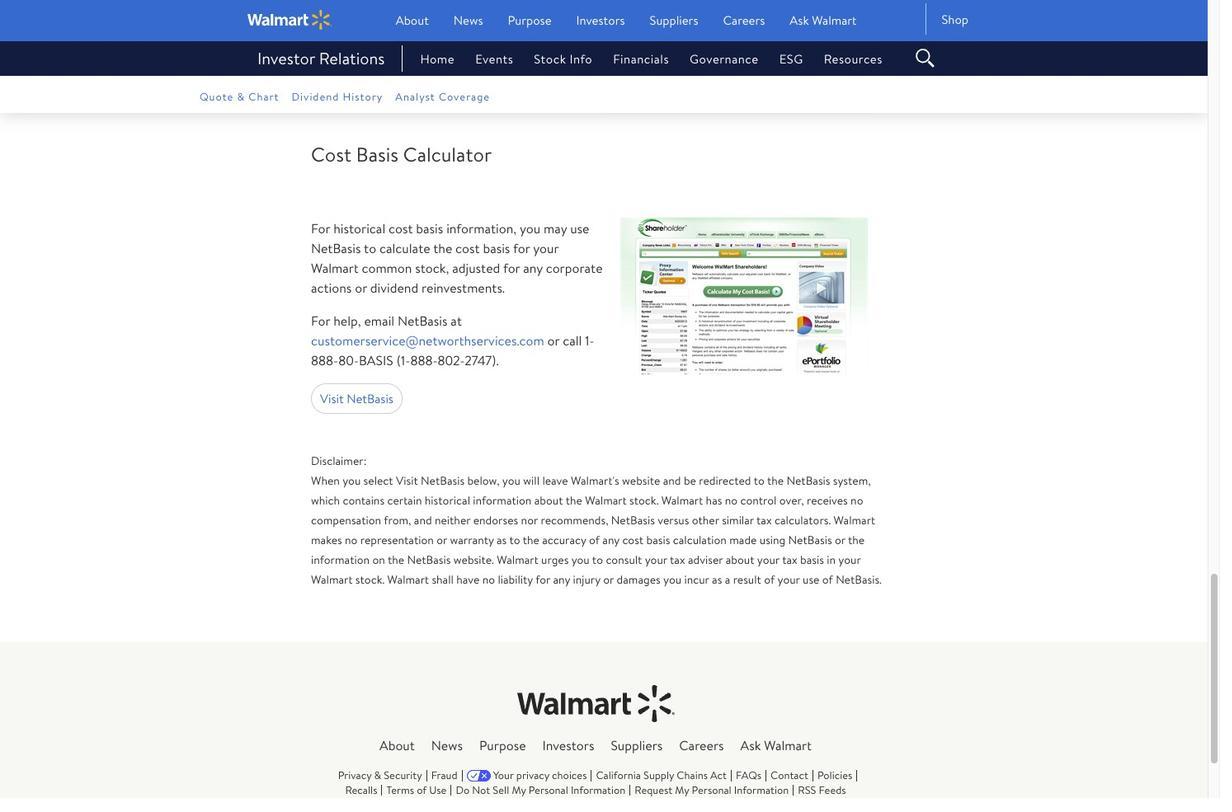 Task type: locate. For each thing, give the bounding box(es) containing it.
or left call
[[547, 332, 560, 350]]

nasdaq
[[445, 23, 492, 44]]

30
[[604, 23, 621, 44]]

result
[[733, 572, 761, 588]]

purpose inside footer
[[479, 737, 526, 755]]

act
[[710, 768, 727, 783]]

netbasis inside for help, email netbasis at customerservice@networthservices.com
[[398, 312, 448, 330]]

1 vertical spatial suppliers
[[611, 737, 663, 755]]

1 vertical spatial about link
[[380, 737, 415, 755]]

0 horizontal spatial my
[[512, 783, 526, 798]]

cost up adjusted
[[455, 239, 480, 257]]

0 vertical spatial investors
[[576, 12, 625, 29]]

history
[[343, 89, 383, 104]]

0 vertical spatial cost
[[389, 219, 413, 238]]

for inside for help, email netbasis at customerservice@networthservices.com
[[311, 312, 330, 330]]

1 vertical spatial visit
[[396, 473, 418, 489]]

chart
[[249, 89, 279, 104]]

recalls
[[345, 783, 377, 798]]

0 horizontal spatial tax
[[670, 552, 685, 568]]

0 horizontal spatial and
[[414, 512, 432, 529]]

historical up neither
[[425, 493, 470, 509]]

0 horizontal spatial 888-
[[311, 351, 338, 370]]

footer
[[0, 643, 1208, 799]]

2 vertical spatial for
[[536, 572, 550, 588]]

0 horizontal spatial about
[[534, 493, 563, 509]]

1 horizontal spatial any
[[553, 572, 570, 588]]

ask for careers link for the bottom investors link's ask walmart 'link'
[[740, 737, 761, 755]]

suppliers link up california at the bottom of the page
[[611, 737, 663, 755]]

0 vertical spatial careers
[[723, 12, 765, 29]]

your right result
[[778, 572, 800, 588]]

suppliers for the top investors link
[[650, 12, 698, 29]]

of left "use"
[[417, 783, 427, 798]]

relations
[[319, 47, 385, 69]]

news link left 100
[[454, 12, 483, 29]]

or up in
[[835, 532, 846, 549]]

0 horizontal spatial as
[[497, 532, 507, 549]]

tax down control
[[757, 512, 772, 529]]

to
[[364, 239, 376, 257], [754, 473, 765, 489], [509, 532, 520, 549], [592, 552, 603, 568]]

1 vertical spatial purpose
[[479, 737, 526, 755]]

or right injury at the left of the page
[[603, 572, 614, 588]]

news link up fraud
[[431, 737, 463, 755]]

california consumer privacy act (ccpa) opt-out icon image
[[467, 771, 491, 782]]

investors link up info
[[576, 12, 625, 29]]

cost up the calculate
[[389, 219, 413, 238]]

california supply chains act link
[[596, 768, 727, 783]]

no down compensation
[[345, 532, 358, 549]]

your privacy choices link
[[467, 768, 587, 783]]

you up injury at the left of the page
[[571, 552, 590, 568]]

feeds
[[819, 783, 846, 798]]

historical inside disclaimer: when you select visit netbasis below, you will leave walmart's website and be redirected to the netbasis system, which contains certain historical information about the walmart stock. walmart has no control over, receives no compensation from, and neither endorses nor recommends, netbasis versus other similar tax calculators. walmart makes no representation or warranty as to the accuracy of any cost basis calculation made using netbasis or the information on the netbasis website. walmart urges you to consult your tax adviser about your tax basis in your walmart stock. walmart shall have no liability for any injury or damages you incur as a result of your use of netbasis.
[[425, 493, 470, 509]]

visit netbasis link
[[311, 384, 403, 414]]

policies link
[[817, 768, 852, 783]]

the
[[433, 239, 452, 257], [767, 473, 784, 489], [566, 493, 582, 509], [523, 532, 539, 549], [848, 532, 865, 549], [388, 552, 404, 568]]

a
[[725, 572, 730, 588]]

1 personal from the left
[[529, 783, 568, 798]]

& for quote
[[237, 89, 245, 104]]

when
[[311, 473, 340, 489]]

the down nor
[[523, 532, 539, 549]]

calculators.
[[775, 512, 831, 529]]

contains
[[343, 493, 385, 509]]

as
[[497, 532, 507, 549], [712, 572, 722, 588]]

any up consult
[[603, 532, 620, 549]]

visit inside disclaimer: when you select visit netbasis below, you will leave walmart's website and be redirected to the netbasis system, which contains certain historical information about the walmart stock. walmart has no control over, receives no compensation from, and neither endorses nor recommends, netbasis versus other similar tax calculators. walmart makes no representation or warranty as to the accuracy of any cost basis calculation made using netbasis or the information on the netbasis website. walmart urges you to consult your tax adviser about your tax basis in your walmart stock. walmart shall have no liability for any injury or damages you incur as a result of your use of netbasis.
[[396, 473, 418, 489]]

for inside for historical cost basis information, you may use netbasis to calculate the cost basis for your walmart common stock, adjusted for any corporate actions or dividend reinvestments.
[[311, 219, 330, 238]]

suppliers link
[[650, 12, 698, 29], [611, 737, 663, 755]]

injury
[[573, 572, 601, 588]]

0 vertical spatial for
[[513, 239, 530, 257]]

0 vertical spatial purpose link
[[508, 12, 552, 29]]

ask walmart for careers link for the bottom investors link's ask walmart 'link'
[[740, 737, 812, 755]]

0 horizontal spatial information
[[311, 552, 370, 568]]

0 vertical spatial purpose
[[508, 12, 552, 29]]

purpose link up your
[[479, 737, 526, 755]]

or inside or call 1- 888-80-basis (1-888-802-2747).
[[547, 332, 560, 350]]

1 vertical spatial careers link
[[679, 737, 724, 755]]

2 vertical spatial any
[[553, 572, 570, 588]]

1 vertical spatial historical
[[425, 493, 470, 509]]

0 horizontal spatial historical
[[333, 219, 385, 238]]

website
[[622, 473, 660, 489]]

1 vertical spatial investors link
[[542, 737, 594, 755]]

information left request
[[571, 783, 626, 798]]

1 vertical spatial for
[[311, 312, 330, 330]]

investors link
[[576, 12, 625, 29], [542, 737, 594, 755]]

1 information from the left
[[571, 783, 626, 798]]

ask walmart
[[790, 12, 857, 29], [740, 737, 812, 755]]

2 horizontal spatial any
[[603, 532, 620, 549]]

& left the chart
[[237, 89, 245, 104]]

1 vertical spatial ask walmart link
[[740, 737, 812, 755]]

2 vertical spatial cost
[[622, 532, 644, 549]]

0 horizontal spatial personal
[[529, 783, 568, 798]]

cost inside disclaimer: when you select visit netbasis below, you will leave walmart's website and be redirected to the netbasis system, which contains certain historical information about the walmart stock. walmart has no control over, receives no compensation from, and neither endorses nor recommends, netbasis versus other similar tax calculators. walmart makes no representation or warranty as to the accuracy of any cost basis calculation made using netbasis or the information on the netbasis website. walmart urges you to consult your tax adviser about your tax basis in your walmart stock. walmart shall have no liability for any injury or damages you incur as a result of your use of netbasis.
[[622, 532, 644, 549]]

0 horizontal spatial &
[[237, 89, 245, 104]]

1 for from the top
[[311, 219, 330, 238]]

purpose link for the bottom investors link
[[479, 737, 526, 755]]

your
[[493, 768, 514, 783]]

on
[[372, 552, 385, 568]]

select
[[363, 473, 393, 489]]

basis
[[359, 351, 393, 370]]

tax down using
[[782, 552, 798, 568]]

2 personal from the left
[[692, 783, 732, 798]]

0 horizontal spatial information
[[571, 783, 626, 798]]

you inside for historical cost basis information, you may use netbasis to calculate the cost basis for your walmart common stock, adjusted for any corporate actions or dividend reinvestments.
[[520, 219, 541, 238]]

about
[[534, 493, 563, 509], [726, 552, 754, 568]]

below,
[[467, 473, 500, 489]]

you
[[520, 219, 541, 238], [343, 473, 361, 489], [502, 473, 521, 489], [571, 552, 590, 568], [663, 572, 682, 588]]

and left be
[[663, 473, 681, 489]]

careers for careers link related to the top investors link
[[723, 12, 765, 29]]

news up fraud
[[431, 737, 463, 755]]

policies recalls
[[345, 768, 852, 798]]

coverage
[[439, 89, 490, 104]]

using
[[760, 532, 786, 549]]

investors for the top investors link
[[576, 12, 625, 29]]

0 vertical spatial ask walmart
[[790, 12, 857, 29]]

for right adjusted
[[503, 259, 520, 277]]

about right 500
[[396, 12, 429, 29]]

0 vertical spatial news
[[454, 12, 483, 29]]

s&p
[[336, 23, 362, 44]]

any left corporate
[[523, 259, 543, 277]]

1 horizontal spatial about
[[726, 552, 754, 568]]

walmart down receives
[[834, 512, 875, 529]]

netbasis up shall
[[407, 552, 451, 568]]

purpose link for the top investors link
[[508, 12, 552, 29]]

1 vertical spatial careers
[[679, 737, 724, 755]]

1 vertical spatial &
[[374, 768, 381, 783]]

menu
[[400, 50, 900, 67]]

about up security
[[380, 737, 415, 755]]

careers
[[723, 12, 765, 29], [679, 737, 724, 755]]

1 horizontal spatial information
[[734, 783, 789, 798]]

news left 100
[[454, 12, 483, 29]]

0 vertical spatial suppliers link
[[650, 12, 698, 29]]

1 vertical spatial ask walmart
[[740, 737, 812, 755]]

stock. down website
[[629, 493, 659, 509]]

1 vertical spatial for
[[503, 259, 520, 277]]

netbasis up actions
[[311, 239, 361, 257]]

ask walmart link up contact link
[[740, 737, 812, 755]]

as left a
[[712, 572, 722, 588]]

careers inside footer
[[679, 737, 724, 755]]

to up the common
[[364, 239, 376, 257]]

1 888- from the left
[[311, 351, 338, 370]]

news link inside footer
[[431, 737, 463, 755]]

0 vertical spatial historical
[[333, 219, 385, 238]]

careers link up governance
[[723, 12, 765, 29]]

0 vertical spatial about link
[[396, 12, 429, 29]]

use inside disclaimer: when you select visit netbasis below, you will leave walmart's website and be redirected to the netbasis system, which contains certain historical information about the walmart stock. walmart has no control over, receives no compensation from, and neither endorses nor recommends, netbasis versus other similar tax calculators. walmart makes no representation or warranty as to the accuracy of any cost basis calculation made using netbasis or the information on the netbasis website. walmart urges you to consult your tax adviser about your tax basis in your walmart stock. walmart shall have no liability for any injury or damages you incur as a result of your use of netbasis.
[[803, 572, 820, 588]]

cost basis calculator main content
[[0, 0, 1208, 643]]

no down system,
[[851, 493, 863, 509]]

netbasis up customerservice@networthservices.com link
[[398, 312, 448, 330]]

about inside footer
[[380, 737, 415, 755]]

which
[[311, 493, 340, 509]]

california
[[596, 768, 641, 783]]

tax up incur
[[670, 552, 685, 568]]

any inside for historical cost basis information, you may use netbasis to calculate the cost basis for your walmart common stock, adjusted for any corporate actions or dividend reinvestments.
[[523, 259, 543, 277]]

suppliers link up financials
[[650, 12, 698, 29]]

1 vertical spatial stock.
[[355, 572, 385, 588]]

0 horizontal spatial ask
[[740, 737, 761, 755]]

0 vertical spatial careers link
[[723, 12, 765, 29]]

netbasis left versus
[[611, 512, 655, 529]]

certain
[[387, 493, 422, 509]]

1 my from the left
[[512, 783, 526, 798]]

1 vertical spatial purpose link
[[479, 737, 526, 755]]

resources
[[824, 50, 883, 67]]

investors up info
[[576, 12, 625, 29]]

your
[[533, 239, 559, 257], [645, 552, 667, 568], [757, 552, 780, 568], [838, 552, 861, 568], [778, 572, 800, 588]]

0 vertical spatial about
[[396, 12, 429, 29]]

2 horizontal spatial cost
[[622, 532, 644, 549]]

0 vertical spatial &
[[237, 89, 245, 104]]

suppliers up financials
[[650, 12, 698, 29]]

0 horizontal spatial use
[[570, 219, 589, 238]]

use right may
[[570, 219, 589, 238]]

use inside for historical cost basis information, you may use netbasis to calculate the cost basis for your walmart common stock, adjusted for any corporate actions or dividend reinvestments.
[[570, 219, 589, 238]]

cost basis calculator
[[311, 140, 492, 168]]

1 vertical spatial as
[[712, 572, 722, 588]]

careers link for the top investors link
[[723, 12, 765, 29]]

esg link
[[759, 50, 803, 67]]

supply
[[644, 768, 674, 783]]

historical up the common
[[333, 219, 385, 238]]

for for for help, email netbasis at customerservice@networthservices.com
[[311, 312, 330, 330]]

about link right 500
[[396, 12, 429, 29]]

0 vertical spatial visit
[[320, 390, 344, 408]]

information
[[473, 493, 532, 509], [311, 552, 370, 568]]

0 vertical spatial ask
[[790, 12, 809, 29]]

has
[[706, 493, 722, 509]]

information up endorses
[[473, 493, 532, 509]]

for up actions
[[311, 219, 330, 238]]

the up recommends,
[[566, 493, 582, 509]]

1 vertical spatial use
[[803, 572, 820, 588]]

0 vertical spatial any
[[523, 259, 543, 277]]

walmart down 'makes'
[[311, 572, 353, 588]]

(1-
[[397, 351, 410, 370]]

menu containing home
[[400, 50, 900, 67]]

1 horizontal spatial my
[[675, 783, 689, 798]]

ask walmart up contact link
[[740, 737, 812, 755]]

ask up esg at the right
[[790, 12, 809, 29]]

1 vertical spatial ask
[[740, 737, 761, 755]]

any down urges
[[553, 572, 570, 588]]

info
[[570, 50, 593, 67]]

no right has on the bottom right of the page
[[725, 493, 738, 509]]

home
[[420, 50, 455, 67]]

use left netbasis.
[[803, 572, 820, 588]]

purpose link up stock
[[508, 12, 552, 29]]

calculate investment
[[683, 26, 796, 43]]

1 horizontal spatial personal
[[692, 783, 732, 798]]

actions
[[311, 279, 352, 297]]

suppliers up california at the bottom of the page
[[611, 737, 663, 755]]

0 horizontal spatial cost
[[389, 219, 413, 238]]

0 vertical spatial news link
[[454, 12, 483, 29]]

for down information,
[[513, 239, 530, 257]]

1 horizontal spatial as
[[712, 572, 722, 588]]

recommends,
[[541, 512, 608, 529]]

about down made
[[726, 552, 754, 568]]

500
[[366, 23, 392, 44]]

1 horizontal spatial ask
[[790, 12, 809, 29]]

1 horizontal spatial visit
[[396, 473, 418, 489]]

website.
[[454, 552, 494, 568]]

no
[[725, 493, 738, 509], [851, 493, 863, 509], [345, 532, 358, 549], [482, 572, 495, 588]]

0 vertical spatial and
[[663, 473, 681, 489]]

& inside cost basis calculator main content
[[237, 89, 245, 104]]

ask walmart link for careers link for the bottom investors link
[[740, 737, 812, 755]]

the up over,
[[767, 473, 784, 489]]

for down urges
[[536, 572, 550, 588]]

rss
[[798, 783, 816, 798]]

about down leave
[[534, 493, 563, 509]]

shall
[[432, 572, 454, 588]]

recalls link
[[345, 783, 377, 798]]

stock.
[[629, 493, 659, 509], [355, 572, 385, 588]]

0 vertical spatial use
[[570, 219, 589, 238]]

basis down versus
[[646, 532, 670, 549]]

purpose up stock
[[508, 12, 552, 29]]

888- down customerservice@networthservices.com
[[410, 351, 438, 370]]

0 vertical spatial stock.
[[629, 493, 659, 509]]

walmart down be
[[661, 493, 703, 509]]

no right have
[[482, 572, 495, 588]]

careers up chains
[[679, 737, 724, 755]]

customerservice@networthservices.com
[[311, 332, 544, 350]]

to inside for historical cost basis information, you may use netbasis to calculate the cost basis for your walmart common stock, adjusted for any corporate actions or dividend reinvestments.
[[364, 239, 376, 257]]

about
[[396, 12, 429, 29], [380, 737, 415, 755]]

1 horizontal spatial &
[[374, 768, 381, 783]]

1 horizontal spatial use
[[803, 572, 820, 588]]

for left help,
[[311, 312, 330, 330]]

& for privacy
[[374, 768, 381, 783]]

netbasis inside for historical cost basis information, you may use netbasis to calculate the cost basis for your walmart common stock, adjusted for any corporate actions or dividend reinvestments.
[[311, 239, 361, 257]]

for historical cost basis information, you may use netbasis to calculate the cost basis for your walmart common stock, adjusted for any corporate actions or dividend reinvestments.
[[311, 219, 603, 297]]

0 vertical spatial as
[[497, 532, 507, 549]]

purpose
[[508, 12, 552, 29], [479, 737, 526, 755]]

made
[[729, 532, 757, 549]]

0 vertical spatial about
[[534, 493, 563, 509]]

suppliers link for the top investors link
[[650, 12, 698, 29]]

1 vertical spatial about
[[380, 737, 415, 755]]

information right act
[[734, 783, 789, 798]]

1 horizontal spatial 888-
[[410, 351, 438, 370]]

0 vertical spatial for
[[311, 219, 330, 238]]

walmart up actions
[[311, 259, 359, 277]]

of down recommends,
[[589, 532, 600, 549]]

about link for the bottom investors link
[[380, 737, 415, 755]]

purpose for purpose link related to the top investors link
[[508, 12, 552, 29]]

esg
[[779, 50, 803, 67]]

0 vertical spatial suppliers
[[650, 12, 698, 29]]

investors link up choices
[[542, 737, 594, 755]]

0 horizontal spatial any
[[523, 259, 543, 277]]

or right actions
[[355, 279, 367, 297]]

news
[[454, 12, 483, 29], [431, 737, 463, 755]]

consult
[[606, 552, 642, 568]]

security
[[384, 768, 422, 783]]

walmart's
[[571, 473, 619, 489]]

0 vertical spatial information
[[473, 493, 532, 509]]

and right from,
[[414, 512, 432, 529]]

2 for from the top
[[311, 312, 330, 330]]

careers link up chains
[[679, 737, 724, 755]]

1 horizontal spatial historical
[[425, 493, 470, 509]]

1 vertical spatial investors
[[542, 737, 594, 755]]

netbasis
[[311, 239, 361, 257], [398, 312, 448, 330], [347, 390, 393, 408], [421, 473, 465, 489], [787, 473, 830, 489], [611, 512, 655, 529], [788, 532, 832, 549], [407, 552, 451, 568]]

the up stock,
[[433, 239, 452, 257]]

fraud link
[[431, 768, 458, 783]]

information down 'makes'
[[311, 552, 370, 568]]

careers up governance
[[723, 12, 765, 29]]

disclaimer: when you select visit netbasis below, you will leave walmart's website and be redirected to the netbasis system, which contains certain historical information about the walmart stock. walmart has no control over, receives no compensation from, and neither endorses nor recommends, netbasis versus other similar tax calculators. walmart makes no representation or warranty as to the accuracy of any cost basis calculation made using netbasis or the information on the netbasis website. walmart urges you to consult your tax adviser about your tax basis in your walmart stock. walmart shall have no liability for any injury or damages you incur as a result of your use of netbasis.
[[311, 453, 882, 588]]

1 horizontal spatial cost
[[455, 239, 480, 257]]

1 vertical spatial news link
[[431, 737, 463, 755]]

walmart
[[812, 12, 857, 29], [311, 259, 359, 277], [585, 493, 627, 509], [661, 493, 703, 509], [834, 512, 875, 529], [497, 552, 538, 568], [311, 572, 353, 588], [387, 572, 429, 588], [764, 737, 812, 755]]

privacy
[[516, 768, 549, 783]]

purpose for purpose link corresponding to the bottom investors link
[[479, 737, 526, 755]]

my right supply
[[675, 783, 689, 798]]

1 vertical spatial suppliers link
[[611, 737, 663, 755]]

compensation
[[311, 512, 381, 529]]

&
[[237, 89, 245, 104], [374, 768, 381, 783]]

about link inside footer
[[380, 737, 415, 755]]

and
[[663, 473, 681, 489], [414, 512, 432, 529]]

corporate
[[546, 259, 603, 277]]

my right 'sell'
[[512, 783, 526, 798]]

0 horizontal spatial visit
[[320, 390, 344, 408]]

personal
[[529, 783, 568, 798], [692, 783, 732, 798]]

2 888- from the left
[[410, 351, 438, 370]]

0 vertical spatial ask walmart link
[[790, 12, 857, 29]]

2 my from the left
[[675, 783, 689, 798]]

click to open search image
[[912, 50, 937, 62]]

1 vertical spatial any
[[603, 532, 620, 549]]



Task type: describe. For each thing, give the bounding box(es) containing it.
policies
[[817, 768, 852, 783]]

adjusted
[[452, 259, 500, 277]]

suppliers for the bottom investors link
[[611, 737, 663, 755]]

analyst
[[395, 89, 435, 104]]

versus
[[658, 512, 689, 529]]

calculation
[[673, 532, 727, 549]]

other
[[692, 512, 719, 529]]

investor relations
[[257, 47, 385, 69]]

1 vertical spatial and
[[414, 512, 432, 529]]

call
[[563, 332, 582, 350]]

netbasis down basis
[[347, 390, 393, 408]]

for help, email netbasis at customerservice@networthservices.com
[[311, 312, 544, 350]]

about for about 'link' for the top investors link
[[396, 12, 429, 29]]

urges
[[541, 552, 569, 568]]

choices
[[552, 768, 587, 783]]

walmart up liability
[[497, 552, 538, 568]]

news link for about 'link' within footer
[[431, 737, 463, 755]]

your down using
[[757, 552, 780, 568]]

dividend
[[292, 89, 339, 104]]

to down endorses
[[509, 532, 520, 549]]

0 horizontal spatial stock.
[[355, 572, 385, 588]]

about for about 'link' within footer
[[380, 737, 415, 755]]

adviser
[[688, 552, 723, 568]]

customerservice@networthservices.com link
[[311, 332, 544, 350]]

accuracy
[[542, 532, 586, 549]]

terms of use
[[386, 783, 447, 798]]

netbasis up over,
[[787, 473, 830, 489]]

or inside for historical cost basis information, you may use netbasis to calculate the cost basis for your walmart common stock, adjusted for any corporate actions or dividend reinvestments.
[[355, 279, 367, 297]]

do not sell my personal information
[[456, 783, 626, 798]]

quote & chart
[[200, 89, 279, 104]]

screenshot of the walmart shareholders netbasis page image
[[620, 218, 868, 375]]

investment
[[736, 26, 796, 43]]

leave
[[542, 473, 568, 489]]

suppliers link for the bottom investors link
[[611, 737, 663, 755]]

logo for walmart in black image
[[517, 686, 674, 723]]

rss feeds
[[798, 783, 846, 798]]

quote & chart link
[[200, 88, 292, 105]]

request my personal information link
[[635, 783, 789, 798]]

1 vertical spatial cost
[[455, 239, 480, 257]]

1 vertical spatial information
[[311, 552, 370, 568]]

of right result
[[764, 572, 775, 588]]

the right on
[[388, 552, 404, 568]]

of down in
[[822, 572, 833, 588]]

faqs
[[736, 768, 762, 783]]

representation
[[360, 532, 434, 549]]

dividend
[[370, 279, 418, 297]]

for inside disclaimer: when you select visit netbasis below, you will leave walmart's website and be redirected to the netbasis system, which contains certain historical information about the walmart stock. walmart has no control over, receives no compensation from, and neither endorses nor recommends, netbasis versus other similar tax calculators. walmart makes no representation or warranty as to the accuracy of any cost basis calculation made using netbasis or the information on the netbasis website. walmart urges you to consult your tax adviser about your tax basis in your walmart stock. walmart shall have no liability for any injury or damages you incur as a result of your use of netbasis.
[[536, 572, 550, 588]]

governance link
[[669, 50, 759, 67]]

to up injury at the left of the page
[[592, 552, 603, 568]]

s&p 500
[[336, 23, 392, 44]]

walmart inside for historical cost basis information, you may use netbasis to calculate the cost basis for your walmart common stock, adjusted for any corporate actions or dividend reinvestments.
[[311, 259, 359, 277]]

nasdaq 100
[[445, 23, 518, 44]]

from,
[[384, 512, 411, 529]]

100
[[496, 23, 518, 44]]

similar
[[722, 512, 754, 529]]

walmart up contact
[[764, 737, 812, 755]]

careers link for the bottom investors link
[[679, 737, 724, 755]]

shop link
[[927, 11, 969, 28]]

shop
[[942, 11, 969, 28]]

the up netbasis.
[[848, 532, 865, 549]]

ask for ask walmart 'link' corresponding to careers link related to the top investors link
[[790, 12, 809, 29]]

1 horizontal spatial tax
[[757, 512, 772, 529]]

makes
[[311, 532, 342, 549]]

ask walmart link for careers link related to the top investors link
[[790, 12, 857, 29]]

802-
[[438, 351, 465, 370]]

for for for historical cost basis information, you may use netbasis to calculate the cost basis for your walmart common stock, adjusted for any corporate actions or dividend reinvestments.
[[311, 219, 330, 238]]

walmart left shall
[[387, 572, 429, 588]]

calculate
[[683, 26, 733, 43]]

stock info
[[534, 50, 593, 67]]

your up "damages"
[[645, 552, 667, 568]]

walmart down walmart's
[[585, 493, 627, 509]]

calculator
[[403, 140, 492, 168]]

1 horizontal spatial stock.
[[629, 493, 659, 509]]

endorses
[[473, 512, 518, 529]]

calculate
[[379, 239, 430, 257]]

damages
[[617, 572, 661, 588]]

2 information from the left
[[734, 783, 789, 798]]

or down neither
[[437, 532, 447, 549]]

walmart up resources link
[[812, 12, 857, 29]]

rss feeds link
[[798, 783, 846, 798]]

dow 30
[[571, 23, 621, 44]]

2 horizontal spatial tax
[[782, 552, 798, 568]]

you left incur
[[663, 572, 682, 588]]

walrmat logo with white text image
[[247, 10, 332, 30]]

your right in
[[838, 552, 861, 568]]

control
[[740, 493, 777, 509]]

you up contains
[[343, 473, 361, 489]]

reinvestments.
[[422, 279, 505, 297]]

careers for careers link for the bottom investors link
[[679, 737, 724, 755]]

common
[[362, 259, 412, 277]]

about link for the top investors link
[[396, 12, 429, 29]]

governance
[[690, 50, 759, 67]]

ask walmart for ask walmart 'link' corresponding to careers link related to the top investors link
[[790, 12, 857, 29]]

be
[[684, 473, 696, 489]]

information,
[[446, 219, 517, 238]]

netbasis left 'below,'
[[421, 473, 465, 489]]

stock info link
[[513, 50, 593, 67]]

do
[[456, 783, 470, 798]]

2747).
[[465, 351, 499, 370]]

1 vertical spatial news
[[431, 737, 463, 755]]

basis up the calculate
[[416, 219, 443, 238]]

privacy & security link
[[338, 768, 422, 783]]

stock,
[[415, 259, 449, 277]]

contact link
[[771, 768, 808, 783]]

your inside for historical cost basis information, you may use netbasis to calculate the cost basis for your walmart common stock, adjusted for any corporate actions or dividend reinvestments.
[[533, 239, 559, 257]]

chains
[[677, 768, 708, 783]]

nor
[[521, 512, 538, 529]]

financials
[[613, 50, 669, 67]]

you left will
[[502, 473, 521, 489]]

system,
[[833, 473, 871, 489]]

dividend history
[[292, 89, 383, 104]]

dow
[[571, 23, 601, 44]]

basis down information,
[[483, 239, 510, 257]]

at
[[451, 312, 462, 330]]

sell
[[493, 783, 509, 798]]

1 horizontal spatial and
[[663, 473, 681, 489]]

receives
[[807, 493, 848, 509]]

stock
[[534, 50, 566, 67]]

footer containing about
[[0, 643, 1208, 799]]

netbasis.
[[836, 572, 882, 588]]

netbasis down calculators.
[[788, 532, 832, 549]]

historical inside for historical cost basis information, you may use netbasis to calculate the cost basis for your walmart common stock, adjusted for any corporate actions or dividend reinvestments.
[[333, 219, 385, 238]]

to up control
[[754, 473, 765, 489]]

investors for the bottom investors link
[[542, 737, 594, 755]]

disclaimer:
[[311, 453, 367, 469]]

investor
[[257, 47, 315, 69]]

0 vertical spatial investors link
[[576, 12, 625, 29]]

not
[[472, 783, 490, 798]]

analyst coverage link
[[395, 88, 503, 105]]

basis left in
[[800, 552, 824, 568]]

1 vertical spatial about
[[726, 552, 754, 568]]

of inside footer
[[417, 783, 427, 798]]

home link
[[400, 50, 455, 67]]

events
[[475, 50, 513, 67]]

help,
[[333, 312, 361, 330]]

1 horizontal spatial information
[[473, 493, 532, 509]]

may
[[544, 219, 567, 238]]

news link for about 'link' for the top investors link
[[454, 12, 483, 29]]

warranty
[[450, 532, 494, 549]]

the inside for historical cost basis information, you may use netbasis to calculate the cost basis for your walmart common stock, adjusted for any corporate actions or dividend reinvestments.
[[433, 239, 452, 257]]



Task type: vqa. For each thing, say whether or not it's contained in the screenshot.
the 'for' inside the disclaimer: when you select visit netbasis below, you will leave walmart's website and be redirected to the netbasis system, which contains certain historical information about the walmart stock. walmart has no control over, receives no compensation from, and neither endorses nor recommends, netbasis versus other similar tax calculators. walmart makes no representation or warranty as to the accuracy of any cost basis calculation made using netbasis or the information on the netbasis website. walmart urges you to consult your tax adviser about your tax basis in your walmart stock. walmart shall have no liability for any injury or damages you incur as a result of your use of netbasis.
no



